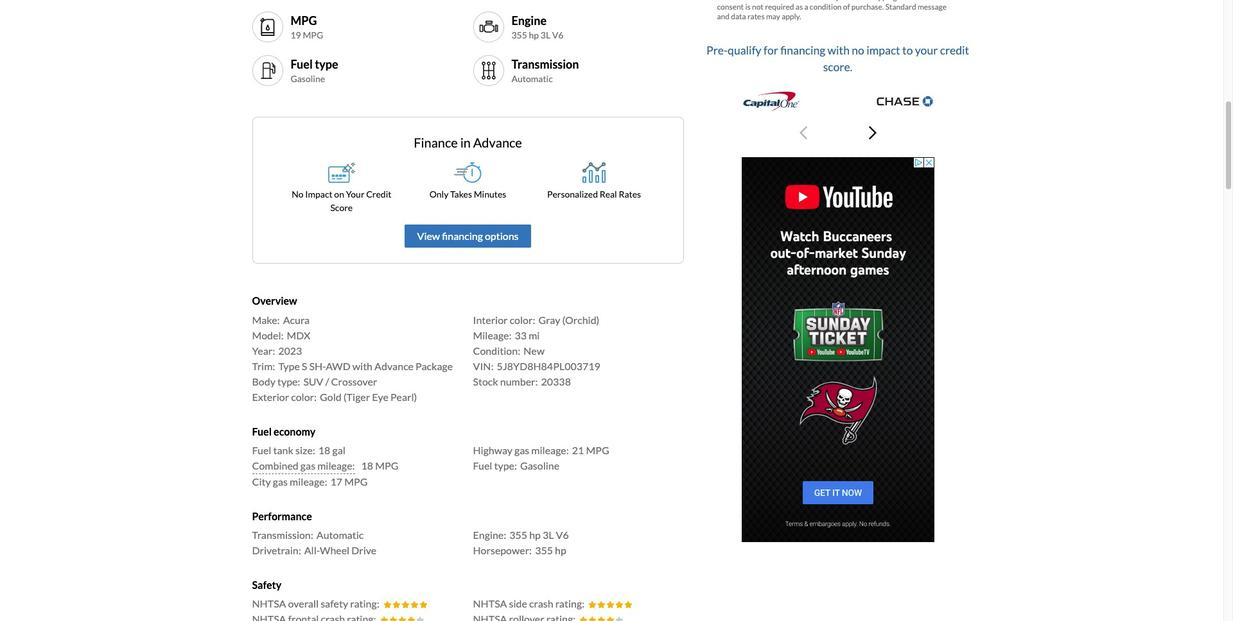 Task type: describe. For each thing, give the bounding box(es) containing it.
33
[[515, 329, 527, 342]]

impact
[[305, 189, 333, 200]]

type
[[315, 57, 338, 71]]

only
[[429, 189, 449, 200]]

(orchid)
[[562, 314, 600, 326]]

engine
[[512, 13, 547, 28]]

options
[[485, 230, 519, 242]]

your
[[346, 189, 365, 200]]

21
[[572, 444, 584, 457]]

type: inside highway gas mileage: 21 mpg fuel type: gasoline
[[494, 460, 517, 472]]

no
[[292, 189, 304, 200]]

no impact on your credit score
[[292, 189, 391, 214]]

rating: for nhtsa overall safety rating:
[[350, 598, 379, 610]]

nhtsa for nhtsa side crash rating:
[[473, 598, 507, 610]]

transmission automatic
[[512, 57, 579, 84]]

fuel for tank
[[252, 444, 271, 457]]

drivetrain:
[[252, 545, 301, 557]]

rates
[[619, 189, 641, 200]]

gasoline inside highway gas mileage: 21 mpg fuel type: gasoline
[[520, 460, 560, 472]]

interior color: gray (orchid) mileage: 33 mi condition: new vin: 5j8yd8h84pl003719 stock number: 20338
[[473, 314, 600, 388]]

type: inside make: acura model: mdx year: 2023 trim: type s sh-awd with advance package body type: suv / crossover exterior color: gold (tiger eye pearl)
[[277, 376, 300, 388]]

fuel inside highway gas mileage: 21 mpg fuel type: gasoline
[[473, 460, 492, 472]]

355 for engine:
[[510, 529, 527, 542]]

finance
[[414, 135, 458, 151]]

1 vertical spatial gas
[[301, 460, 315, 472]]

transmission: automatic drivetrain: all-wheel drive
[[252, 529, 377, 557]]

2023
[[278, 345, 302, 357]]

fuel for type
[[291, 57, 313, 71]]

hp for engine:
[[529, 529, 541, 542]]

crash
[[529, 598, 553, 610]]

chevron left image
[[799, 125, 807, 141]]

score.
[[823, 60, 853, 74]]

financing inside pre-qualify for financing with no impact to your credit score.
[[781, 43, 826, 57]]

year:
[[252, 345, 275, 357]]

s
[[302, 360, 307, 372]]

view
[[417, 230, 440, 242]]

mileage:
[[473, 329, 512, 342]]

acura
[[283, 314, 310, 326]]

gas inside highway gas mileage: 21 mpg fuel type: gasoline
[[515, 444, 529, 457]]

side
[[509, 598, 527, 610]]

highway
[[473, 444, 513, 457]]

finance in advance
[[414, 135, 522, 151]]

1 horizontal spatial advance
[[473, 135, 522, 151]]

0 horizontal spatial gas
[[273, 476, 288, 488]]

transmission image
[[478, 61, 499, 81]]

credit
[[940, 43, 969, 57]]

model:
[[252, 329, 284, 342]]

transmission:
[[252, 529, 313, 542]]

highway gas mileage: 21 mpg fuel type: gasoline
[[473, 444, 609, 472]]

fuel tank size: 18 gal combined gas mileage: 18 mpg city gas mileage: 17 mpg
[[252, 444, 399, 488]]

stock
[[473, 376, 498, 388]]

2 vertical spatial hp
[[555, 545, 566, 557]]

pre-qualify for financing with no impact to your credit score. button
[[704, 36, 972, 152]]

advertisement region
[[742, 158, 934, 543]]

new
[[524, 345, 545, 357]]

mpg 19 mpg
[[291, 13, 323, 41]]

number:
[[500, 376, 538, 388]]

mileage: inside highway gas mileage: 21 mpg fuel type: gasoline
[[531, 444, 569, 457]]

engine image
[[478, 17, 499, 38]]

drive
[[352, 545, 377, 557]]

pre-qualify for financing with no impact to your credit score.
[[707, 43, 969, 74]]

eye
[[372, 391, 389, 403]]

make: acura model: mdx year: 2023 trim: type s sh-awd with advance package body type: suv / crossover exterior color: gold (tiger eye pearl)
[[252, 314, 453, 403]]

mpg image
[[257, 17, 278, 38]]

type
[[278, 360, 300, 372]]

in
[[460, 135, 471, 151]]

view financing options button
[[404, 225, 532, 248]]

gold
[[320, 391, 342, 403]]

horsepower:
[[473, 545, 532, 557]]

mi
[[529, 329, 540, 342]]

awd
[[326, 360, 351, 372]]

score
[[330, 203, 353, 214]]

3l for engine
[[541, 30, 551, 41]]

safety
[[321, 598, 348, 610]]

advance inside make: acura model: mdx year: 2023 trim: type s sh-awd with advance package body type: suv / crossover exterior color: gold (tiger eye pearl)
[[375, 360, 414, 372]]

personalized real rates
[[547, 189, 641, 200]]

transmission
[[512, 57, 579, 71]]

19
[[291, 30, 301, 41]]

size:
[[295, 444, 315, 457]]

nhtsa side crash rating:
[[473, 598, 585, 610]]

0 horizontal spatial financing
[[442, 230, 483, 242]]

credit
[[366, 189, 391, 200]]

fuel type image
[[257, 61, 278, 81]]

17
[[331, 476, 342, 488]]

with inside make: acura model: mdx year: 2023 trim: type s sh-awd with advance package body type: suv / crossover exterior color: gold (tiger eye pearl)
[[353, 360, 373, 372]]

rating: for nhtsa side crash rating:
[[555, 598, 585, 610]]



Task type: locate. For each thing, give the bounding box(es) containing it.
3l right engine:
[[543, 529, 554, 542]]

1 vertical spatial gasoline
[[520, 460, 560, 472]]

1 horizontal spatial gas
[[301, 460, 315, 472]]

1 vertical spatial with
[[353, 360, 373, 372]]

with inside pre-qualify for financing with no impact to your credit score.
[[828, 43, 850, 57]]

0 vertical spatial gas
[[515, 444, 529, 457]]

hp inside engine 355 hp 3l v6
[[529, 30, 539, 41]]

rating: right crash
[[555, 598, 585, 610]]

1 vertical spatial financing
[[442, 230, 483, 242]]

0 vertical spatial 355
[[512, 30, 527, 41]]

fuel for economy
[[252, 426, 272, 438]]

2 vertical spatial gas
[[273, 476, 288, 488]]

fuel inside fuel tank size: 18 gal combined gas mileage: 18 mpg city gas mileage: 17 mpg
[[252, 444, 271, 457]]

to
[[903, 43, 913, 57]]

355 for engine
[[512, 30, 527, 41]]

1 vertical spatial type:
[[494, 460, 517, 472]]

rating: right safety
[[350, 598, 379, 610]]

1 vertical spatial 18
[[361, 460, 373, 472]]

gray
[[539, 314, 560, 326]]

interior
[[473, 314, 508, 326]]

condition:
[[473, 345, 520, 357]]

2 horizontal spatial gas
[[515, 444, 529, 457]]

1 vertical spatial automatic
[[317, 529, 364, 542]]

2 nhtsa from the left
[[473, 598, 507, 610]]

(tiger
[[344, 391, 370, 403]]

financing
[[781, 43, 826, 57], [442, 230, 483, 242]]

crossover
[[331, 376, 377, 388]]

mileage: left 21
[[531, 444, 569, 457]]

pearl)
[[391, 391, 417, 403]]

1 vertical spatial 3l
[[543, 529, 554, 542]]

financing right for
[[781, 43, 826, 57]]

combined
[[252, 460, 299, 472]]

fuel
[[291, 57, 313, 71], [252, 426, 272, 438], [252, 444, 271, 457], [473, 460, 492, 472]]

view financing options
[[417, 230, 519, 242]]

mpg inside highway gas mileage: 21 mpg fuel type: gasoline
[[586, 444, 609, 457]]

only takes minutes
[[429, 189, 506, 200]]

/
[[325, 376, 329, 388]]

nhtsa left side
[[473, 598, 507, 610]]

engine:
[[473, 529, 506, 542]]

nhtsa down safety
[[252, 598, 286, 610]]

0 horizontal spatial nhtsa
[[252, 598, 286, 610]]

fuel inside fuel type gasoline
[[291, 57, 313, 71]]

automatic for transmission:
[[317, 529, 364, 542]]

355 right horsepower:
[[535, 545, 553, 557]]

355 inside engine 355 hp 3l v6
[[512, 30, 527, 41]]

gas down "combined"
[[273, 476, 288, 488]]

1 nhtsa from the left
[[252, 598, 286, 610]]

0 vertical spatial 3l
[[541, 30, 551, 41]]

mpg
[[291, 13, 317, 28], [303, 30, 323, 41], [586, 444, 609, 457], [375, 460, 399, 472], [344, 476, 368, 488]]

0 vertical spatial type:
[[277, 376, 300, 388]]

0 vertical spatial automatic
[[512, 73, 553, 84]]

gal
[[332, 444, 346, 457]]

fuel type gasoline
[[291, 57, 338, 84]]

chevron right image
[[869, 125, 876, 141]]

3l
[[541, 30, 551, 41], [543, 529, 554, 542]]

5j8yd8h84pl003719
[[497, 360, 600, 372]]

for
[[764, 43, 778, 57]]

0 vertical spatial gasoline
[[291, 73, 325, 84]]

color: inside make: acura model: mdx year: 2023 trim: type s sh-awd with advance package body type: suv / crossover exterior color: gold (tiger eye pearl)
[[291, 391, 317, 403]]

1 horizontal spatial color:
[[510, 314, 535, 326]]

advance right in at the left top
[[473, 135, 522, 151]]

0 vertical spatial 18
[[319, 444, 330, 457]]

1 vertical spatial 355
[[510, 529, 527, 542]]

type: down 'type'
[[277, 376, 300, 388]]

355 up horsepower:
[[510, 529, 527, 542]]

vin:
[[473, 360, 494, 372]]

0 vertical spatial financing
[[781, 43, 826, 57]]

0 vertical spatial advance
[[473, 135, 522, 151]]

v6 for engine:
[[556, 529, 569, 542]]

v6 inside engine 355 hp 3l v6
[[552, 30, 564, 41]]

20338
[[541, 376, 571, 388]]

0 vertical spatial mileage:
[[531, 444, 569, 457]]

city
[[252, 476, 271, 488]]

3l for engine:
[[543, 529, 554, 542]]

1 horizontal spatial type:
[[494, 460, 517, 472]]

0 horizontal spatial 18
[[319, 444, 330, 457]]

economy
[[274, 426, 316, 438]]

color: inside the interior color: gray (orchid) mileage: 33 mi condition: new vin: 5j8yd8h84pl003719 stock number: 20338
[[510, 314, 535, 326]]

suv
[[303, 376, 323, 388]]

1 horizontal spatial with
[[828, 43, 850, 57]]

takes
[[450, 189, 472, 200]]

make:
[[252, 314, 280, 326]]

wheel
[[320, 545, 350, 557]]

performance
[[252, 511, 312, 523]]

1 horizontal spatial gasoline
[[520, 460, 560, 472]]

0 horizontal spatial advance
[[375, 360, 414, 372]]

hp
[[529, 30, 539, 41], [529, 529, 541, 542], [555, 545, 566, 557]]

2 rating: from the left
[[555, 598, 585, 610]]

3l down engine
[[541, 30, 551, 41]]

2 vertical spatial 355
[[535, 545, 553, 557]]

automatic down transmission
[[512, 73, 553, 84]]

real
[[600, 189, 617, 200]]

355
[[512, 30, 527, 41], [510, 529, 527, 542], [535, 545, 553, 557]]

1 horizontal spatial rating:
[[555, 598, 585, 610]]

color: down suv
[[291, 391, 317, 403]]

hp for engine
[[529, 30, 539, 41]]

0 horizontal spatial automatic
[[317, 529, 364, 542]]

automatic
[[512, 73, 553, 84], [317, 529, 364, 542]]

0 horizontal spatial rating:
[[350, 598, 379, 610]]

3l inside engine: 355 hp 3l v6 horsepower: 355 hp
[[543, 529, 554, 542]]

package
[[416, 360, 453, 372]]

automatic inside transmission: automatic drivetrain: all-wheel drive
[[317, 529, 364, 542]]

personalized
[[547, 189, 598, 200]]

overall
[[288, 598, 319, 610]]

with
[[828, 43, 850, 57], [353, 360, 373, 372]]

type:
[[277, 376, 300, 388], [494, 460, 517, 472]]

nhtsa for nhtsa overall safety rating:
[[252, 598, 286, 610]]

3l inside engine 355 hp 3l v6
[[541, 30, 551, 41]]

mileage: left 17
[[290, 476, 327, 488]]

mdx
[[287, 329, 311, 342]]

hp up horsepower:
[[529, 529, 541, 542]]

0 vertical spatial with
[[828, 43, 850, 57]]

advance up pearl)
[[375, 360, 414, 372]]

fuel economy
[[252, 426, 316, 438]]

hp down engine
[[529, 30, 539, 41]]

v6 for engine
[[552, 30, 564, 41]]

type: down highway
[[494, 460, 517, 472]]

hp right horsepower:
[[555, 545, 566, 557]]

your
[[915, 43, 938, 57]]

0 vertical spatial hp
[[529, 30, 539, 41]]

v6 inside engine: 355 hp 3l v6 horsepower: 355 hp
[[556, 529, 569, 542]]

on
[[334, 189, 344, 200]]

pre-
[[707, 43, 728, 57]]

0 vertical spatial v6
[[552, 30, 564, 41]]

color: up 33 on the left of page
[[510, 314, 535, 326]]

color:
[[510, 314, 535, 326], [291, 391, 317, 403]]

gas
[[515, 444, 529, 457], [301, 460, 315, 472], [273, 476, 288, 488]]

1 vertical spatial hp
[[529, 529, 541, 542]]

0 horizontal spatial type:
[[277, 376, 300, 388]]

0 horizontal spatial with
[[353, 360, 373, 372]]

1 vertical spatial mileage:
[[317, 460, 355, 472]]

1 vertical spatial v6
[[556, 529, 569, 542]]

trim:
[[252, 360, 275, 372]]

2 vertical spatial mileage:
[[290, 476, 327, 488]]

v6
[[552, 30, 564, 41], [556, 529, 569, 542]]

1 horizontal spatial automatic
[[512, 73, 553, 84]]

gas down size:
[[301, 460, 315, 472]]

rating:
[[350, 598, 379, 610], [555, 598, 585, 610]]

tank
[[273, 444, 293, 457]]

all-
[[304, 545, 320, 557]]

gasoline inside fuel type gasoline
[[291, 73, 325, 84]]

financing right the view
[[442, 230, 483, 242]]

automatic for transmission
[[512, 73, 553, 84]]

fuel left type
[[291, 57, 313, 71]]

engine 355 hp 3l v6
[[512, 13, 564, 41]]

advance
[[473, 135, 522, 151], [375, 360, 414, 372]]

fuel down highway
[[473, 460, 492, 472]]

qualify
[[728, 43, 762, 57]]

sh-
[[309, 360, 326, 372]]

355 down engine
[[512, 30, 527, 41]]

body
[[252, 376, 276, 388]]

minutes
[[474, 189, 506, 200]]

0 horizontal spatial gasoline
[[291, 73, 325, 84]]

exterior
[[252, 391, 289, 403]]

18
[[319, 444, 330, 457], [361, 460, 373, 472]]

fuel left economy
[[252, 426, 272, 438]]

1 rating: from the left
[[350, 598, 379, 610]]

1 horizontal spatial 18
[[361, 460, 373, 472]]

impact
[[867, 43, 900, 57]]

no
[[852, 43, 865, 57]]

0 vertical spatial color:
[[510, 314, 535, 326]]

mileage: down gal
[[317, 460, 355, 472]]

overview
[[252, 295, 297, 307]]

fuel up "combined"
[[252, 444, 271, 457]]

automatic inside transmission automatic
[[512, 73, 553, 84]]

with up crossover
[[353, 360, 373, 372]]

0 horizontal spatial color:
[[291, 391, 317, 403]]

automatic up wheel at the left bottom of page
[[317, 529, 364, 542]]

1 horizontal spatial nhtsa
[[473, 598, 507, 610]]

with up score.
[[828, 43, 850, 57]]

mileage:
[[531, 444, 569, 457], [317, 460, 355, 472], [290, 476, 327, 488]]

gas right highway
[[515, 444, 529, 457]]

engine: 355 hp 3l v6 horsepower: 355 hp
[[473, 529, 569, 557]]

1 horizontal spatial financing
[[781, 43, 826, 57]]

1 vertical spatial advance
[[375, 360, 414, 372]]

1 vertical spatial color:
[[291, 391, 317, 403]]

nhtsa
[[252, 598, 286, 610], [473, 598, 507, 610]]



Task type: vqa. For each thing, say whether or not it's contained in the screenshot.


